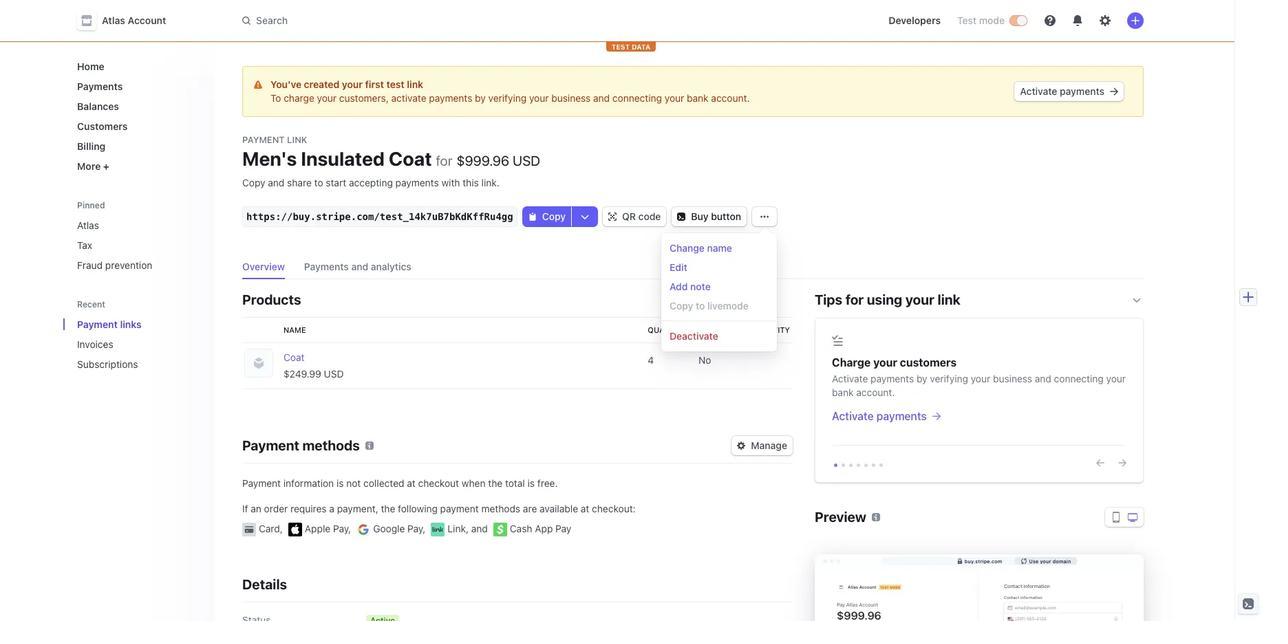 Task type: describe. For each thing, give the bounding box(es) containing it.
0 vertical spatial activate
[[1020, 85, 1057, 97]]

1 horizontal spatial the
[[488, 478, 502, 489]]

add
[[670, 281, 688, 292]]

3 , from the left
[[423, 523, 426, 535]]

payment for payment information is not collected at checkout when the total is free.
[[242, 478, 281, 489]]

2 svg image from the left
[[581, 213, 589, 221]]

by inside you've created your first test link to charge your customers, activate payments by verifying your business and connecting your bank account.
[[475, 92, 486, 104]]

buy button
[[691, 211, 741, 222]]

no
[[699, 354, 711, 366]]

bank inside you've created your first test link to charge your customers, activate payments by verifying your business and connecting your bank account.
[[687, 92, 709, 104]]

0 horizontal spatial activate payments
[[832, 410, 927, 423]]

mode
[[979, 14, 1005, 26]]

and inside you've created your first test link to charge your customers, activate payments by verifying your business and connecting your bank account.
[[593, 92, 610, 104]]

settings image
[[1100, 15, 1111, 26]]

if an order requires a payment, the following payment methods are available at checkout:
[[242, 503, 636, 515]]

more
[[77, 160, 101, 172]]

by inside the charge your customers activate payments by verifying your business and connecting your bank account.
[[917, 373, 927, 385]]

change
[[670, 242, 705, 254]]

Search search field
[[234, 8, 622, 33]]

fraud
[[77, 259, 103, 271]]

collected
[[363, 478, 404, 489]]

1 horizontal spatial link
[[938, 292, 961, 308]]

svg image inside copy button
[[528, 213, 537, 221]]

google
[[373, 523, 405, 535]]

2 quantity from the left
[[750, 326, 790, 334]]

0 vertical spatial at
[[407, 478, 416, 489]]

3 pay from the left
[[555, 523, 571, 535]]

created
[[304, 78, 339, 90]]

pinned element
[[72, 214, 204, 277]]

tips
[[815, 292, 842, 308]]

pay for google pay
[[407, 523, 423, 535]]

information
[[283, 478, 334, 489]]

customers
[[900, 356, 957, 369]]

deactivate button
[[664, 327, 774, 346]]

order
[[264, 503, 288, 515]]

overview button
[[242, 257, 293, 279]]

1 horizontal spatial at
[[581, 503, 589, 515]]

2 vertical spatial activate
[[832, 410, 874, 423]]

0 vertical spatial activate payments link
[[1015, 82, 1124, 101]]

buy button button
[[672, 207, 747, 226]]

insulated
[[301, 147, 385, 170]]

coat $249.99 usd
[[284, 352, 344, 380]]

adjustable
[[699, 326, 748, 334]]

home link
[[72, 55, 204, 78]]

+
[[103, 160, 109, 172]]

$999.96
[[457, 153, 509, 169]]

subscriptions link
[[72, 353, 184, 376]]

recent navigation links element
[[63, 293, 215, 376]]

you've
[[270, 78, 301, 90]]

pinned navigation links element
[[72, 194, 206, 277]]

copy button
[[523, 207, 571, 226]]

tax
[[77, 239, 92, 251]]

add note button
[[664, 277, 774, 297]]

search
[[256, 14, 288, 26]]

svg image for manage
[[737, 442, 746, 450]]

1 is from the left
[[337, 478, 344, 489]]

and inside button
[[351, 261, 368, 273]]

copy and share to start accepting payments with this link.
[[242, 177, 499, 189]]

1 , from the left
[[280, 523, 283, 535]]

name
[[707, 242, 732, 254]]

charge
[[284, 92, 314, 104]]

change name
[[670, 242, 732, 254]]

change name button
[[664, 239, 774, 258]]

verifying inside the charge your customers activate payments by verifying your business and connecting your bank account.
[[930, 373, 968, 385]]

balances link
[[72, 95, 204, 118]]

not
[[346, 478, 361, 489]]

total
[[505, 478, 525, 489]]

app
[[535, 523, 553, 535]]

name
[[284, 326, 306, 334]]

payment link men's insulated coat for $999.96 usd
[[242, 134, 540, 170]]

following
[[398, 503, 438, 515]]

charge your customers activate payments by verifying your business and connecting your bank account.
[[832, 356, 1126, 398]]

payments for payments and analytics
[[304, 261, 349, 273]]

invoices
[[77, 339, 113, 350]]

connecting inside you've created your first test link to charge your customers, activate payments by verifying your business and connecting your bank account.
[[612, 92, 662, 104]]

tips for using your link
[[815, 292, 961, 308]]

1 vertical spatial the
[[381, 503, 395, 515]]

manage link
[[732, 436, 793, 456]]

checkout:
[[592, 503, 636, 515]]

help image
[[1045, 15, 1056, 26]]

to
[[314, 177, 323, 189]]

and inside the charge your customers activate payments by verifying your business and connecting your bank account.
[[1035, 373, 1051, 385]]

your inside button
[[1040, 558, 1051, 564]]

customers
[[77, 120, 128, 132]]

apple pay ,
[[305, 523, 351, 535]]

accepting
[[349, 177, 393, 189]]

deactivate
[[670, 330, 718, 342]]

payment for payment methods
[[242, 438, 299, 454]]

google pay ,
[[373, 523, 426, 535]]

customers link
[[72, 115, 204, 138]]

code
[[638, 211, 661, 222]]

recent
[[77, 299, 105, 310]]

payment,
[[337, 503, 378, 515]]

qr
[[622, 211, 636, 222]]

1 vertical spatial link
[[448, 523, 466, 535]]

business inside the charge your customers activate payments by verifying your business and connecting your bank account.
[[993, 373, 1032, 385]]

svg image for buy button
[[677, 213, 686, 221]]

1 quantity from the left
[[648, 326, 688, 334]]

apple
[[305, 523, 330, 535]]

to
[[270, 92, 281, 104]]

payment methods
[[242, 438, 360, 454]]

0 vertical spatial activate payments
[[1020, 85, 1105, 97]]

payments and analytics
[[304, 261, 411, 273]]

products
[[242, 292, 301, 308]]

0 horizontal spatial methods
[[302, 438, 360, 454]]

notifications image
[[1072, 15, 1083, 26]]

an
[[251, 503, 261, 515]]

link inside you've created your first test link to charge your customers, activate payments by verifying your business and connecting your bank account.
[[407, 78, 423, 90]]

4 svg image from the left
[[760, 213, 769, 221]]

usd inside payment link men's insulated coat for $999.96 usd
[[513, 153, 540, 169]]

buy.stripe.com
[[965, 558, 1002, 564]]

when
[[462, 478, 486, 489]]

free.
[[537, 478, 558, 489]]

activate
[[391, 92, 426, 104]]

buy
[[691, 211, 709, 222]]

charge
[[832, 356, 871, 369]]

available
[[540, 503, 578, 515]]

qr code
[[622, 211, 661, 222]]

overview
[[242, 261, 285, 273]]



Task type: vqa. For each thing, say whether or not it's contained in the screenshot.
top connecting
yes



Task type: locate. For each thing, give the bounding box(es) containing it.
link inside payment link men's insulated coat for $999.96 usd
[[287, 134, 307, 145]]

0 horizontal spatial atlas
[[77, 220, 99, 231]]

1 horizontal spatial payments
[[304, 261, 349, 273]]

methods
[[302, 438, 360, 454], [481, 503, 520, 515]]

at right available
[[581, 503, 589, 515]]

1 vertical spatial activate payments link
[[832, 408, 1127, 425]]

for
[[436, 153, 452, 169], [845, 292, 864, 308]]

pay right app
[[555, 523, 571, 535]]

payments
[[1060, 85, 1105, 97], [429, 92, 472, 104], [395, 177, 439, 189], [871, 373, 914, 385], [877, 410, 927, 423]]

0 vertical spatial link
[[287, 134, 307, 145]]

0 horizontal spatial verifying
[[488, 92, 527, 104]]

adjustable quantity
[[699, 326, 790, 334]]

developers link
[[883, 10, 946, 32]]

2 , from the left
[[348, 523, 351, 535]]

payments inside 'link'
[[77, 81, 123, 92]]

at up following on the bottom left of page
[[407, 478, 416, 489]]

, down payment,
[[348, 523, 351, 535]]

1 vertical spatial connecting
[[1054, 373, 1104, 385]]

1 horizontal spatial quantity
[[750, 326, 790, 334]]

balances
[[77, 100, 119, 112]]

you've created your first test link to charge your customers, activate payments by verifying your business and connecting your bank account.
[[270, 78, 750, 104]]

svg image inside manage "link"
[[737, 442, 746, 450]]

pay down 'a'
[[333, 523, 348, 535]]

tab list
[[242, 257, 1144, 279]]

0 vertical spatial atlas
[[102, 14, 125, 26]]

atlas down "pinned"
[[77, 220, 99, 231]]

0 horizontal spatial link
[[287, 134, 307, 145]]

coat up $249.99
[[284, 352, 305, 363]]

preview
[[815, 509, 866, 525]]

4 , from the left
[[466, 523, 469, 535]]

more +
[[77, 160, 109, 172]]

atlas account button
[[77, 11, 180, 30]]

atlas
[[102, 14, 125, 26], [77, 220, 99, 231]]

account. inside you've created your first test link to charge your customers, activate payments by verifying your business and connecting your bank account.
[[711, 92, 750, 104]]

developers
[[889, 14, 941, 26]]

payment for payment link men's insulated coat for $999.96 usd
[[242, 134, 285, 145]]

1 horizontal spatial verifying
[[930, 373, 968, 385]]

1 horizontal spatial link
[[448, 523, 466, 535]]

0 vertical spatial copy
[[242, 177, 265, 189]]

, down following on the bottom left of page
[[423, 523, 426, 535]]

activate inside the charge your customers activate payments by verifying your business and connecting your bank account.
[[832, 373, 868, 385]]

1 vertical spatial by
[[917, 373, 927, 385]]

coat inside payment link men's insulated coat for $999.96 usd
[[389, 147, 432, 170]]

payments inside the charge your customers activate payments by verifying your business and connecting your bank account.
[[871, 373, 914, 385]]

account. inside the charge your customers activate payments by verifying your business and connecting your bank account.
[[856, 387, 895, 398]]

svg image inside buy button "button"
[[677, 213, 686, 221]]

0 horizontal spatial usd
[[324, 368, 344, 380]]

data
[[632, 43, 651, 51]]

payments inside you've created your first test link to charge your customers, activate payments by verifying your business and connecting your bank account.
[[429, 92, 472, 104]]

3 svg image from the left
[[608, 213, 617, 221]]

1 vertical spatial account.
[[856, 387, 895, 398]]

atlas for atlas
[[77, 220, 99, 231]]

1 vertical spatial activate
[[832, 373, 868, 385]]

0 vertical spatial link
[[407, 78, 423, 90]]

, down the order
[[280, 523, 283, 535]]

https://buy.stripe.com/test_14k7ub7bkdkffru4gg
[[246, 211, 513, 222]]

1 horizontal spatial copy
[[542, 211, 566, 222]]

core navigation links element
[[72, 55, 204, 178]]

bank
[[687, 92, 709, 104], [832, 387, 854, 398]]

0 horizontal spatial by
[[475, 92, 486, 104]]

methods up cash
[[481, 503, 520, 515]]

0 vertical spatial svg image
[[1110, 87, 1118, 96]]

0 horizontal spatial connecting
[[612, 92, 662, 104]]

copy inside copy button
[[542, 211, 566, 222]]

0 vertical spatial verifying
[[488, 92, 527, 104]]

1 horizontal spatial pay
[[407, 523, 423, 535]]

is left not
[[337, 478, 344, 489]]

0 vertical spatial bank
[[687, 92, 709, 104]]

1 horizontal spatial connecting
[[1054, 373, 1104, 385]]

2 horizontal spatial svg image
[[1110, 87, 1118, 96]]

card
[[259, 523, 280, 535]]

coat up accepting
[[389, 147, 432, 170]]

connecting
[[612, 92, 662, 104], [1054, 373, 1104, 385]]

account.
[[711, 92, 750, 104], [856, 387, 895, 398]]

with
[[441, 177, 460, 189]]

payment up information in the left bottom of the page
[[242, 438, 299, 454]]

methods up information in the left bottom of the page
[[302, 438, 360, 454]]

quantity right adjustable
[[750, 326, 790, 334]]

copy for copy
[[542, 211, 566, 222]]

business inside you've created your first test link to charge your customers, activate payments by verifying your business and connecting your bank account.
[[551, 92, 591, 104]]

atlas left account
[[102, 14, 125, 26]]

atlas for atlas account
[[102, 14, 125, 26]]

0 horizontal spatial pay
[[333, 523, 348, 535]]

payments inside button
[[304, 261, 349, 273]]

0 horizontal spatial account.
[[711, 92, 750, 104]]

1 horizontal spatial for
[[845, 292, 864, 308]]

usd
[[513, 153, 540, 169], [324, 368, 344, 380]]

1 horizontal spatial svg image
[[737, 442, 746, 450]]

0 horizontal spatial is
[[337, 478, 344, 489]]

payment links link
[[72, 313, 184, 336]]

link up activate
[[407, 78, 423, 90]]

coat inside coat $249.99 usd
[[284, 352, 305, 363]]

home
[[77, 61, 104, 72]]

1 horizontal spatial account.
[[856, 387, 895, 398]]

svg image for activate payments
[[1110, 87, 1118, 96]]

2 is from the left
[[528, 478, 535, 489]]

0 vertical spatial business
[[551, 92, 591, 104]]

0 horizontal spatial copy
[[242, 177, 265, 189]]

link down payment
[[448, 523, 466, 535]]

verifying inside you've created your first test link to charge your customers, activate payments by verifying your business and connecting your bank account.
[[488, 92, 527, 104]]

fraud prevention
[[77, 259, 152, 271]]

0 horizontal spatial link
[[407, 78, 423, 90]]

2 horizontal spatial pay
[[555, 523, 571, 535]]

2 vertical spatial svg image
[[737, 442, 746, 450]]

0 horizontal spatial coat
[[284, 352, 305, 363]]

for inside payment link men's insulated coat for $999.96 usd
[[436, 153, 452, 169]]

0 vertical spatial for
[[436, 153, 452, 169]]

0 horizontal spatial bank
[[687, 92, 709, 104]]

by up $999.96
[[475, 92, 486, 104]]

use your domain button
[[1015, 557, 1078, 565]]

2 pay from the left
[[407, 523, 423, 535]]

$249.99
[[284, 368, 321, 380]]

payments right 'overview' button at the top of the page
[[304, 261, 349, 273]]

0 vertical spatial usd
[[513, 153, 540, 169]]

test mode
[[957, 14, 1005, 26]]

payment
[[440, 503, 479, 515]]

by down the customers
[[917, 373, 927, 385]]

if
[[242, 503, 248, 515]]

copy for copy and share to start accepting payments with this link.
[[242, 177, 265, 189]]

0 horizontal spatial payments
[[77, 81, 123, 92]]

first
[[365, 78, 384, 90]]

1 vertical spatial copy
[[542, 211, 566, 222]]

verifying
[[488, 92, 527, 104], [930, 373, 968, 385]]

1 vertical spatial payments
[[304, 261, 349, 273]]

svg image
[[1110, 87, 1118, 96], [677, 213, 686, 221], [737, 442, 746, 450]]

0 horizontal spatial for
[[436, 153, 452, 169]]

billing
[[77, 140, 106, 152]]

4
[[648, 354, 654, 366]]

1 vertical spatial at
[[581, 503, 589, 515]]

0 vertical spatial account.
[[711, 92, 750, 104]]

your
[[342, 78, 363, 90], [317, 92, 337, 104], [529, 92, 549, 104], [665, 92, 684, 104], [905, 292, 935, 308], [873, 356, 897, 369], [971, 373, 990, 385], [1106, 373, 1126, 385], [1040, 558, 1051, 564]]

details
[[242, 577, 287, 593]]

the up google
[[381, 503, 395, 515]]

1 svg image from the left
[[528, 213, 537, 221]]

1 horizontal spatial atlas
[[102, 14, 125, 26]]

tab list containing overview
[[242, 257, 1144, 279]]

customers,
[[339, 92, 389, 104]]

0 horizontal spatial the
[[381, 503, 395, 515]]

are
[[523, 503, 537, 515]]

usd inside coat $249.99 usd
[[324, 368, 344, 380]]

test
[[957, 14, 977, 26]]

link
[[407, 78, 423, 90], [938, 292, 961, 308]]

quantity up 4
[[648, 326, 688, 334]]

atlas inside 'link'
[[77, 220, 99, 231]]

payment up invoices
[[77, 319, 118, 330]]

copy
[[242, 177, 265, 189], [542, 211, 566, 222]]

link
[[287, 134, 307, 145], [448, 523, 466, 535]]

1 vertical spatial link
[[938, 292, 961, 308]]

1 vertical spatial usd
[[324, 368, 344, 380]]

0 horizontal spatial business
[[551, 92, 591, 104]]

verifying down the customers
[[930, 373, 968, 385]]

1 vertical spatial verifying
[[930, 373, 968, 385]]

is right total
[[528, 478, 535, 489]]

activate payments
[[1020, 85, 1105, 97], [832, 410, 927, 423]]

, down payment
[[466, 523, 469, 535]]

payments up balances
[[77, 81, 123, 92]]

tax link
[[72, 234, 204, 257]]

button
[[711, 211, 741, 222]]

svg image
[[528, 213, 537, 221], [581, 213, 589, 221], [608, 213, 617, 221], [760, 213, 769, 221]]

1 horizontal spatial bank
[[832, 387, 854, 398]]

1 horizontal spatial by
[[917, 373, 927, 385]]

subscriptions
[[77, 359, 138, 370]]

0 vertical spatial connecting
[[612, 92, 662, 104]]

1 vertical spatial activate payments
[[832, 410, 927, 423]]

qr code button
[[603, 207, 666, 226]]

links
[[120, 319, 141, 330]]

svg image inside qr code button
[[608, 213, 617, 221]]

1 vertical spatial bank
[[832, 387, 854, 398]]

coat
[[389, 147, 432, 170], [284, 352, 305, 363]]

cash app pay
[[510, 523, 571, 535]]

verifying up $999.96
[[488, 92, 527, 104]]

link right using
[[938, 292, 961, 308]]

is
[[337, 478, 344, 489], [528, 478, 535, 489]]

payment inside payment link men's insulated coat for $999.96 usd
[[242, 134, 285, 145]]

for right tips
[[845, 292, 864, 308]]

0 vertical spatial coat
[[389, 147, 432, 170]]

payment
[[242, 134, 285, 145], [77, 319, 118, 330], [242, 438, 299, 454], [242, 478, 281, 489]]

men's
[[242, 147, 297, 170]]

payments for payments
[[77, 81, 123, 92]]

the left total
[[488, 478, 502, 489]]

1 horizontal spatial methods
[[481, 503, 520, 515]]

payment up an
[[242, 478, 281, 489]]

bank inside the charge your customers activate payments by verifying your business and connecting your bank account.
[[832, 387, 854, 398]]

usd right $999.96
[[513, 153, 540, 169]]

link , and
[[448, 523, 488, 535]]

1 pay from the left
[[333, 523, 348, 535]]

use
[[1029, 558, 1039, 564]]

1 horizontal spatial coat
[[389, 147, 432, 170]]

1 horizontal spatial activate payments
[[1020, 85, 1105, 97]]

1 vertical spatial business
[[993, 373, 1032, 385]]

analytics
[[371, 261, 411, 273]]

usd right $249.99
[[324, 368, 344, 380]]

0 vertical spatial methods
[[302, 438, 360, 454]]

0 horizontal spatial quantity
[[648, 326, 688, 334]]

payments link
[[72, 75, 204, 98]]

1 horizontal spatial is
[[528, 478, 535, 489]]

https://buy.stripe.com/test_14k7ub7bkdkffru4gg button
[[246, 210, 513, 224]]

for up with
[[436, 153, 452, 169]]

1 horizontal spatial usd
[[513, 153, 540, 169]]

1 horizontal spatial business
[[993, 373, 1032, 385]]

0 vertical spatial the
[[488, 478, 502, 489]]

payment links
[[77, 319, 141, 330]]

business
[[551, 92, 591, 104], [993, 373, 1032, 385]]

1 vertical spatial coat
[[284, 352, 305, 363]]

requires
[[290, 503, 327, 515]]

account
[[128, 14, 166, 26]]

payment up men's
[[242, 134, 285, 145]]

cash
[[510, 523, 532, 535]]

1 vertical spatial svg image
[[677, 213, 686, 221]]

0 horizontal spatial at
[[407, 478, 416, 489]]

connecting inside the charge your customers activate payments by verifying your business and connecting your bank account.
[[1054, 373, 1104, 385]]

1 vertical spatial atlas
[[77, 220, 99, 231]]

at
[[407, 478, 416, 489], [581, 503, 589, 515]]

1 vertical spatial methods
[[481, 503, 520, 515]]

0 vertical spatial by
[[475, 92, 486, 104]]

edit link
[[664, 258, 774, 277]]

payment information is not collected at checkout when the total is free.
[[242, 478, 558, 489]]

pay down following on the bottom left of page
[[407, 523, 423, 535]]

Search text field
[[234, 8, 622, 33]]

use your domain
[[1029, 558, 1071, 564]]

fraud prevention link
[[72, 254, 204, 277]]

1 vertical spatial for
[[845, 292, 864, 308]]

0 horizontal spatial svg image
[[677, 213, 686, 221]]

pay for apple pay
[[333, 523, 348, 535]]

link up men's
[[287, 134, 307, 145]]

payment inside recent 'element'
[[77, 319, 118, 330]]

atlas link
[[72, 214, 204, 237]]

invoices link
[[72, 333, 184, 356]]

0 vertical spatial payments
[[77, 81, 123, 92]]

start
[[326, 177, 346, 189]]

payments
[[77, 81, 123, 92], [304, 261, 349, 273]]

this
[[463, 177, 479, 189]]

recent element
[[63, 313, 215, 376]]

payment for payment links
[[77, 319, 118, 330]]

atlas inside button
[[102, 14, 125, 26]]

share
[[287, 177, 312, 189]]



